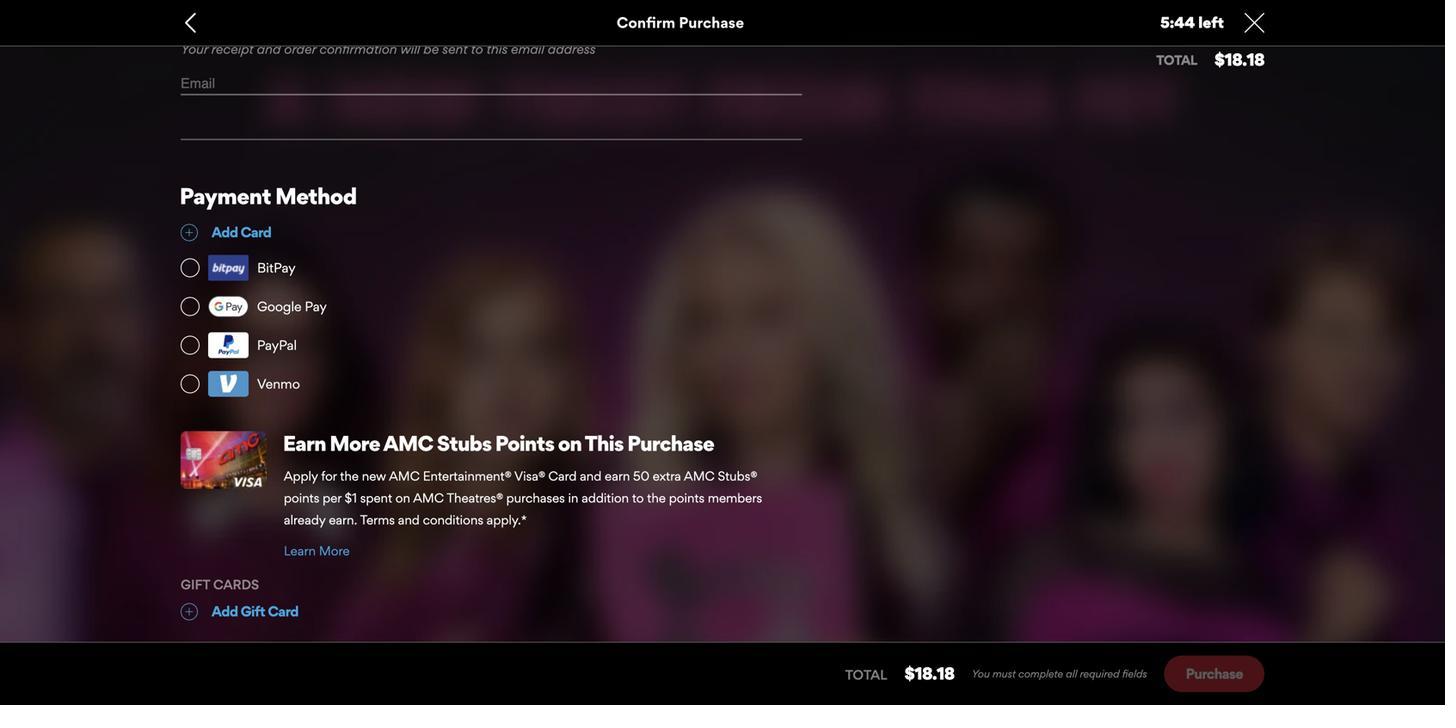 Task type: locate. For each thing, give the bounding box(es) containing it.
for down review
[[1085, 3, 1098, 15]]

address
[[548, 41, 596, 57]]

conditions
[[978, 0, 1028, 2], [423, 512, 483, 528]]

apply.
[[1031, 0, 1060, 2], [487, 512, 521, 528]]

gift
[[181, 577, 210, 593], [241, 603, 265, 620]]

gift down cards
[[241, 603, 265, 620]]

1 horizontal spatial $18.18
[[1215, 49, 1265, 70]]

conditions
[[1029, 3, 1082, 15]]

terms down 'spent'
[[360, 512, 395, 528]]

total
[[1157, 52, 1197, 68], [845, 667, 887, 683]]

and
[[957, 0, 975, 2], [1162, 0, 1180, 2], [1009, 3, 1027, 15], [257, 41, 281, 57], [580, 468, 602, 484], [398, 512, 420, 528]]

confirmation
[[319, 41, 397, 57]]

points down apply at the left bottom of the page
[[284, 490, 320, 506]]

add down gift cards at the bottom left of the page
[[212, 603, 238, 620]]

cards
[[213, 577, 259, 593]]

points
[[495, 431, 554, 457]]

terms inside "*terms and conditions apply. review the rewards and cardholder agreement terms and conditions for comprehensive information on the amc entertainment visa card."
[[977, 3, 1006, 15]]

apply. down the theatres®
[[487, 512, 521, 528]]

0 vertical spatial more
[[330, 431, 380, 457]]

complete
[[1019, 668, 1064, 680]]

add
[[212, 224, 238, 241], [212, 603, 238, 620]]

this
[[585, 431, 624, 457]]

1 vertical spatial apply.
[[487, 512, 521, 528]]

more up 'new' on the left bottom of page
[[330, 431, 380, 457]]

gift inside button
[[241, 603, 265, 620]]

$1
[[345, 490, 357, 506]]

amc right 'new' on the left bottom of page
[[389, 468, 420, 484]]

0 horizontal spatial on
[[396, 490, 410, 506]]

and right rewards
[[1162, 0, 1180, 2]]

bitpay
[[257, 260, 296, 276]]

0 vertical spatial $18.18
[[1215, 49, 1265, 70]]

google
[[257, 299, 302, 315]]

1 horizontal spatial conditions
[[978, 0, 1028, 2]]

1 horizontal spatial terms
[[977, 3, 1006, 15]]

1 horizontal spatial on
[[558, 431, 582, 457]]

fields
[[1122, 668, 1147, 680]]

1 horizontal spatial to
[[632, 490, 644, 506]]

in
[[568, 490, 579, 506]]

0 horizontal spatial terms
[[360, 512, 395, 528]]

2 add from the top
[[212, 603, 238, 620]]

comprehensive
[[1100, 3, 1174, 15]]

0 vertical spatial add
[[212, 224, 238, 241]]

1 vertical spatial for
[[321, 468, 337, 484]]

terms up entertainment
[[977, 3, 1006, 15]]

entertainment®
[[423, 468, 512, 484]]

0 vertical spatial on
[[1235, 3, 1247, 15]]

1 horizontal spatial gift
[[241, 603, 265, 620]]

the
[[1100, 0, 1115, 2], [921, 16, 936, 29], [340, 468, 359, 484], [647, 490, 666, 506]]

1 vertical spatial add
[[212, 603, 238, 620]]

0 vertical spatial terms
[[977, 3, 1006, 15]]

50
[[633, 468, 650, 484]]

0 vertical spatial total
[[1157, 52, 1197, 68]]

2 vertical spatial on
[[396, 490, 410, 506]]

apply. up conditions
[[1031, 0, 1060, 2]]

terms
[[977, 3, 1006, 15], [360, 512, 395, 528]]

learn more
[[284, 543, 350, 559]]

1 horizontal spatial points
[[669, 490, 705, 506]]

1 vertical spatial conditions
[[423, 512, 483, 528]]

0 vertical spatial for
[[1085, 3, 1098, 15]]

0 vertical spatial to
[[471, 41, 483, 57]]

to
[[471, 41, 483, 57], [632, 490, 644, 506]]

2 points from the left
[[669, 490, 705, 506]]

1 vertical spatial more
[[319, 543, 350, 559]]

to down 50
[[632, 490, 644, 506]]

gift left cards
[[181, 577, 210, 593]]

add card
[[212, 224, 271, 241]]

on left this in the left bottom of the page
[[558, 431, 582, 457]]

new
[[362, 468, 386, 484]]

more
[[330, 431, 380, 457], [319, 543, 350, 559]]

1 horizontal spatial for
[[1085, 3, 1098, 15]]

earn more amc stubs points on this purchase
[[283, 431, 714, 457]]

and left the order
[[257, 41, 281, 57]]

conditions up entertainment
[[978, 0, 1028, 2]]

card inside apply for the new amc entertainment® visa® card and earn 50 extra amc stubs® points per $1 spent on amc theatres® purchases in addition to the points members already earn. terms and conditions apply.
[[549, 468, 577, 484]]

points down extra on the bottom of the page
[[669, 490, 705, 506]]

more for earn
[[330, 431, 380, 457]]

terms inside apply for the new amc entertainment® visa® card and earn 50 extra amc stubs® points per $1 spent on amc theatres® purchases in addition to the points members already earn. terms and conditions apply.
[[360, 512, 395, 528]]

on down cardholder
[[1235, 3, 1247, 15]]

and up entertainment
[[1009, 3, 1027, 15]]

0 vertical spatial gift
[[181, 577, 210, 593]]

payment
[[180, 183, 271, 210]]

earn.
[[329, 512, 357, 528]]

0 horizontal spatial gift
[[181, 577, 210, 593]]

the right review
[[1100, 0, 1115, 2]]

0 horizontal spatial for
[[321, 468, 337, 484]]

cardholder
[[1182, 0, 1236, 2]]

amc right extra on the bottom of the page
[[684, 468, 715, 484]]

0 vertical spatial conditions
[[978, 0, 1028, 2]]

members
[[708, 490, 762, 506]]

amc down agreement
[[939, 16, 964, 29]]

card down payment method
[[241, 224, 271, 241]]

more down earn.
[[319, 543, 350, 559]]

you
[[972, 668, 990, 680]]

$18.18 left you
[[905, 664, 955, 684]]

1 vertical spatial total
[[845, 667, 887, 683]]

amc
[[939, 16, 964, 29], [383, 431, 433, 457], [389, 468, 420, 484], [684, 468, 715, 484], [413, 490, 444, 506]]

learn more link
[[284, 543, 350, 559]]

you must complete all required fields
[[972, 668, 1147, 680]]

entertainment
[[967, 16, 1035, 29]]

0 horizontal spatial apply.
[[487, 512, 521, 528]]

*terms and conditions apply. review the rewards and cardholder agreement terms and conditions for comprehensive information on the amc entertainment visa card.
[[921, 0, 1247, 29]]

card.
[[1060, 16, 1086, 29]]

$18.18 down information
[[1215, 49, 1265, 70]]

gift cards
[[181, 577, 259, 593]]

0 vertical spatial apply.
[[1031, 0, 1060, 2]]

card
[[241, 224, 271, 241], [549, 468, 577, 484], [268, 603, 299, 620]]

receipt
[[211, 41, 254, 57]]

add gift card button
[[181, 602, 299, 622]]

points
[[284, 490, 320, 506], [669, 490, 705, 506]]

1 vertical spatial to
[[632, 490, 644, 506]]

add for gift
[[212, 603, 238, 620]]

the down extra on the bottom of the page
[[647, 490, 666, 506]]

0 horizontal spatial $18.18
[[905, 664, 955, 684]]

$18.18
[[1215, 49, 1265, 70], [905, 664, 955, 684]]

0 vertical spatial card
[[241, 224, 271, 241]]

more for learn
[[319, 543, 350, 559]]

your
[[181, 41, 208, 57]]

and up addition at the left of page
[[580, 468, 602, 484]]

0 horizontal spatial points
[[284, 490, 320, 506]]

to inside apply for the new amc entertainment® visa® card and earn 50 extra amc stubs® points per $1 spent on amc theatres® purchases in addition to the points members already earn. terms and conditions apply.
[[632, 490, 644, 506]]

addition
[[582, 490, 629, 506]]

1 vertical spatial card
[[549, 468, 577, 484]]

be
[[424, 41, 439, 57]]

2 horizontal spatial on
[[1235, 3, 1247, 15]]

conditions down the theatres®
[[423, 512, 483, 528]]

spent
[[360, 490, 392, 506]]

for up per
[[321, 468, 337, 484]]

for
[[1085, 3, 1098, 15], [321, 468, 337, 484]]

1 vertical spatial on
[[558, 431, 582, 457]]

card down learn
[[268, 603, 299, 620]]

add up pay with bitpay icon
[[212, 224, 238, 241]]

amc up 'new' on the left bottom of page
[[383, 431, 433, 457]]

0 horizontal spatial conditions
[[423, 512, 483, 528]]

1 vertical spatial gift
[[241, 603, 265, 620]]

on right 'spent'
[[396, 490, 410, 506]]

card up in
[[549, 468, 577, 484]]

apply. inside "*terms and conditions apply. review the rewards and cardholder agreement terms and conditions for comprehensive information on the amc entertainment visa card."
[[1031, 0, 1060, 2]]

1 horizontal spatial apply.
[[1031, 0, 1060, 2]]

add for payment
[[212, 224, 238, 241]]

add gift card
[[212, 603, 299, 620]]

visa®
[[514, 468, 545, 484]]

on
[[1235, 3, 1247, 15], [558, 431, 582, 457], [396, 490, 410, 506]]

required
[[1080, 668, 1120, 680]]

1 add from the top
[[212, 224, 238, 241]]

1 vertical spatial terms
[[360, 512, 395, 528]]

to left 'this'
[[471, 41, 483, 57]]



Task type: vqa. For each thing, say whether or not it's contained in the screenshot.
top the conditions
yes



Task type: describe. For each thing, give the bounding box(es) containing it.
*terms
[[921, 0, 954, 2]]

purchases
[[506, 490, 565, 506]]

method
[[275, 183, 357, 210]]

the down agreement
[[921, 16, 936, 29]]

pay with venmo image
[[208, 371, 249, 397]]

stubs®
[[718, 468, 757, 484]]

add card button
[[181, 223, 271, 242]]

all
[[1066, 668, 1077, 680]]

1 horizontal spatial total
[[1157, 52, 1197, 68]]

Email email field
[[181, 73, 802, 96]]

review
[[1062, 0, 1097, 2]]

pay with bitpay image
[[208, 255, 249, 281]]

pay
[[305, 299, 327, 315]]

conditions inside "*terms and conditions apply. review the rewards and cardholder agreement terms and conditions for comprehensive information on the amc entertainment visa card."
[[978, 0, 1028, 2]]

payment method
[[180, 183, 357, 210]]

paypal
[[257, 337, 297, 353]]

pay with paypal image
[[208, 333, 249, 358]]

theatres®
[[447, 490, 503, 506]]

amc inside "*terms and conditions apply. review the rewards and cardholder agreement terms and conditions for comprehensive information on the amc entertainment visa card."
[[939, 16, 964, 29]]

apply
[[284, 468, 318, 484]]

per
[[323, 490, 342, 506]]

purchase
[[627, 431, 714, 457]]

the up $1
[[340, 468, 359, 484]]

must
[[993, 668, 1016, 680]]

earn
[[605, 468, 630, 484]]

this
[[487, 41, 508, 57]]

amc down entertainment®
[[413, 490, 444, 506]]

learn
[[284, 543, 316, 559]]

and up agreement
[[957, 0, 975, 2]]

for inside "*terms and conditions apply. review the rewards and cardholder agreement terms and conditions for comprehensive information on the amc entertainment visa card."
[[1085, 3, 1098, 15]]

email
[[511, 41, 545, 57]]

pay with gpay image
[[208, 294, 249, 320]]

already
[[284, 512, 326, 528]]

2 vertical spatial card
[[268, 603, 299, 620]]

your receipt and order confirmation will be sent to this email address
[[181, 41, 596, 57]]

stubs
[[437, 431, 492, 457]]

card default front image
[[181, 432, 267, 489]]

conditions inside apply for the new amc entertainment® visa® card and earn 50 extra amc stubs® points per $1 spent on amc theatres® purchases in addition to the points members already earn. terms and conditions apply.
[[423, 512, 483, 528]]

0 horizontal spatial to
[[471, 41, 483, 57]]

order
[[284, 41, 316, 57]]

information
[[1177, 3, 1232, 15]]

venmo
[[257, 376, 300, 392]]

agreement
[[921, 3, 975, 15]]

and right earn.
[[398, 512, 420, 528]]

*
[[521, 512, 527, 528]]

will
[[401, 41, 420, 57]]

for inside apply for the new amc entertainment® visa® card and earn 50 extra amc stubs® points per $1 spent on amc theatres® purchases in addition to the points members already earn. terms and conditions apply.
[[321, 468, 337, 484]]

cookie consent banner dialog
[[0, 659, 1445, 706]]

sent
[[442, 41, 468, 57]]

rewards
[[1118, 0, 1159, 2]]

google pay
[[257, 299, 327, 315]]

apply. inside apply for the new amc entertainment® visa® card and earn 50 extra amc stubs® points per $1 spent on amc theatres® purchases in addition to the points members already earn. terms and conditions apply.
[[487, 512, 521, 528]]

extra
[[653, 468, 681, 484]]

visa
[[1037, 16, 1057, 29]]

on inside "*terms and conditions apply. review the rewards and cardholder agreement terms and conditions for comprehensive information on the amc entertainment visa card."
[[1235, 3, 1247, 15]]

1 vertical spatial $18.18
[[905, 664, 955, 684]]

earn
[[283, 431, 326, 457]]

apply for the new amc entertainment® visa® card and earn 50 extra amc stubs® points per $1 spent on amc theatres® purchases in addition to the points members already earn. terms and conditions apply.
[[284, 468, 762, 528]]

on inside apply for the new amc entertainment® visa® card and earn 50 extra amc stubs® points per $1 spent on amc theatres® purchases in addition to the points members already earn. terms and conditions apply.
[[396, 490, 410, 506]]

1 points from the left
[[284, 490, 320, 506]]

0 horizontal spatial total
[[845, 667, 887, 683]]



